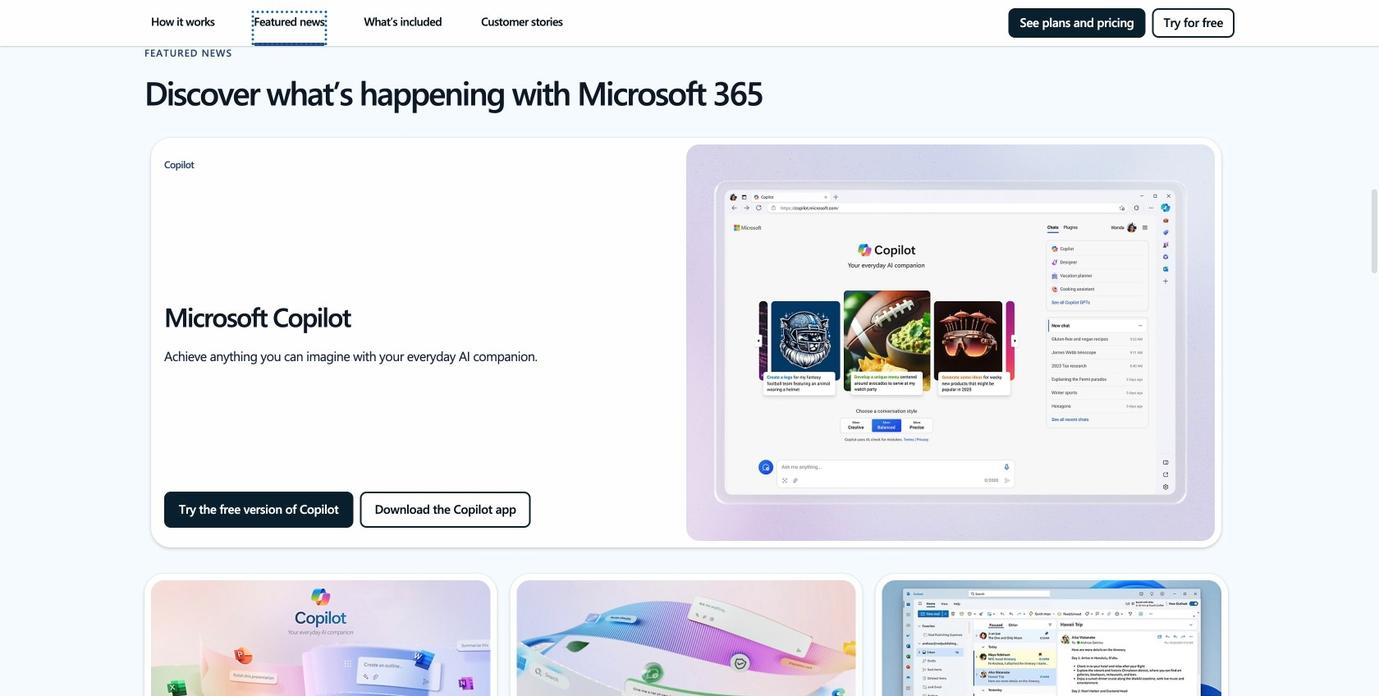 Task type: vqa. For each thing, say whether or not it's contained in the screenshot.
'In Page quick links' element
yes



Task type: locate. For each thing, give the bounding box(es) containing it.
a graphic image showing how text, audio, and graphics are layered to create a video in clipchamp. image
[[882, 581, 1222, 696]]

copilot is your everyday ai companion. image
[[686, 145, 1215, 541]]



Task type: describe. For each thing, give the bounding box(es) containing it.
in page quick links element
[[76, 0, 1304, 46]]

featured news image
[[254, 43, 325, 46]]

a screen showing an inbox in the new outlook for windows app image
[[517, 581, 856, 696]]

copilot logo on an animated landscape background. image
[[151, 581, 490, 696]]



